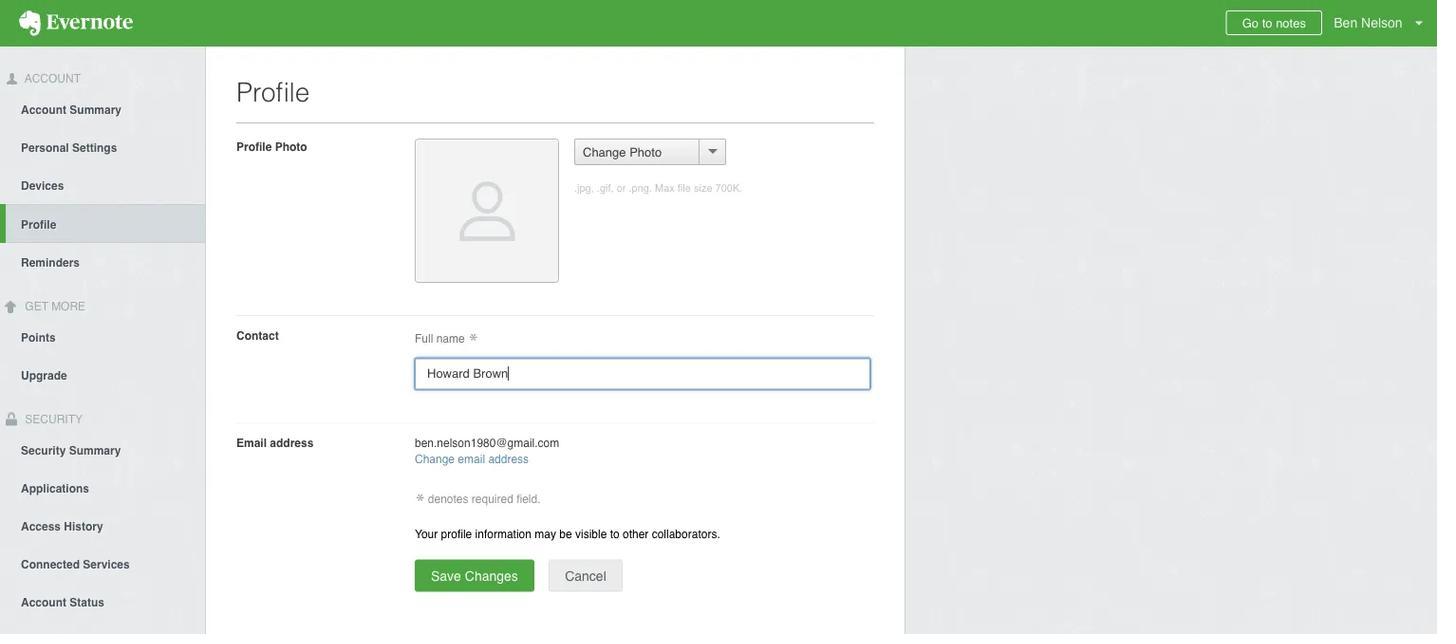 Task type: describe. For each thing, give the bounding box(es) containing it.
your
[[415, 527, 438, 541]]

or
[[617, 182, 626, 194]]

go to notes link
[[1226, 10, 1322, 35]]

profile
[[441, 527, 472, 541]]

ben nelson
[[1334, 15, 1403, 30]]

account summary
[[21, 103, 122, 117]]

services
[[83, 558, 130, 571]]

get more
[[22, 300, 86, 313]]

access
[[21, 520, 61, 533]]

history
[[64, 520, 103, 533]]

profile for profile link
[[21, 218, 56, 231]]

profile for profile photo
[[236, 140, 272, 153]]

account status link
[[0, 582, 205, 620]]

settings
[[72, 141, 117, 155]]

status
[[70, 596, 104, 609]]

evernote link
[[0, 0, 152, 47]]

0 horizontal spatial to
[[610, 527, 620, 541]]

upgrade
[[21, 369, 67, 382]]

.gif,
[[597, 182, 614, 194]]

other
[[623, 527, 649, 541]]

personal
[[21, 141, 69, 155]]

connected
[[21, 558, 80, 571]]

access history link
[[0, 506, 205, 544]]

summary for account summary
[[70, 103, 122, 117]]

applications link
[[0, 468, 205, 506]]

.jpg, .gif, or .png. max file size 700k.
[[574, 182, 743, 194]]

address inside ben.nelson1980@gmail.com change email address
[[488, 453, 529, 466]]

0 horizontal spatial address
[[270, 437, 314, 450]]

email address
[[236, 437, 314, 450]]

ben.nelson1980@gmail.com
[[415, 437, 559, 450]]

nelson
[[1362, 15, 1403, 30]]

profile photo
[[236, 140, 307, 153]]

security summary link
[[0, 430, 205, 468]]

ben
[[1334, 15, 1358, 30]]

upgrade link
[[0, 356, 205, 394]]

email
[[458, 453, 485, 466]]

connected services
[[21, 558, 130, 571]]

file
[[678, 182, 691, 194]]

profile link
[[6, 204, 205, 243]]

devices link
[[0, 166, 205, 204]]

reminders link
[[0, 243, 205, 281]]

account for account
[[22, 72, 81, 85]]

account for account summary
[[21, 103, 66, 117]]

your profile information may be visible to other collaborators.
[[415, 527, 720, 541]]

account status
[[21, 596, 104, 609]]

go to notes
[[1243, 16, 1306, 30]]

notes
[[1276, 16, 1306, 30]]

visible
[[575, 527, 607, 541]]

photo for profile photo
[[275, 140, 307, 153]]

.jpg,
[[574, 182, 594, 194]]

max
[[655, 182, 675, 194]]

account for account status
[[21, 596, 66, 609]]

0 vertical spatial to
[[1262, 16, 1273, 30]]

account summary link
[[0, 90, 205, 128]]

more
[[51, 300, 86, 313]]



Task type: vqa. For each thing, say whether or not it's contained in the screenshot.
text
no



Task type: locate. For each thing, give the bounding box(es) containing it.
address
[[270, 437, 314, 450], [488, 453, 529, 466]]

security
[[22, 413, 83, 426], [21, 444, 66, 457]]

1 vertical spatial profile
[[236, 140, 272, 153]]

account down connected
[[21, 596, 66, 609]]

2 vertical spatial account
[[21, 596, 66, 609]]

1 vertical spatial change
[[415, 453, 455, 466]]

1 horizontal spatial photo
[[630, 145, 662, 159]]

account up "account summary"
[[22, 72, 81, 85]]

ben nelson link
[[1329, 0, 1437, 47]]

summary inside "account summary" link
[[70, 103, 122, 117]]

points link
[[0, 318, 205, 356]]

1 horizontal spatial to
[[1262, 16, 1273, 30]]

access history
[[21, 520, 103, 533]]

1 vertical spatial security
[[21, 444, 66, 457]]

1 horizontal spatial address
[[488, 453, 529, 466]]

security for security
[[22, 413, 83, 426]]

reminders
[[21, 256, 80, 269]]

change
[[583, 145, 626, 159], [415, 453, 455, 466]]

change photo
[[583, 145, 662, 159]]

email
[[236, 437, 267, 450]]

0 vertical spatial profile
[[236, 77, 310, 107]]

devices
[[21, 179, 64, 193]]

change up .gif,
[[583, 145, 626, 159]]

summary up applications link
[[69, 444, 121, 457]]

points
[[21, 331, 56, 344]]

name
[[436, 332, 465, 346]]

full
[[415, 332, 433, 346]]

to
[[1262, 16, 1273, 30], [610, 527, 620, 541]]

collaborators.
[[652, 527, 720, 541]]

Full name text field
[[415, 358, 871, 390]]

contact
[[236, 329, 279, 342]]

700k.
[[715, 182, 743, 194]]

change left email
[[415, 453, 455, 466]]

denotes required field.
[[425, 493, 541, 506]]

evernote image
[[0, 10, 152, 36]]

account
[[22, 72, 81, 85], [21, 103, 66, 117], [21, 596, 66, 609]]

0 horizontal spatial photo
[[275, 140, 307, 153]]

0 vertical spatial address
[[270, 437, 314, 450]]

be
[[559, 527, 572, 541]]

summary up personal settings link on the top of the page
[[70, 103, 122, 117]]

1 vertical spatial summary
[[69, 444, 121, 457]]

0 vertical spatial account
[[22, 72, 81, 85]]

account up the personal
[[21, 103, 66, 117]]

address right 'email'
[[270, 437, 314, 450]]

1 horizontal spatial change
[[583, 145, 626, 159]]

summary for security summary
[[69, 444, 121, 457]]

information
[[475, 527, 532, 541]]

security summary
[[21, 444, 121, 457]]

to left other
[[610, 527, 620, 541]]

1 vertical spatial address
[[488, 453, 529, 466]]

2 vertical spatial profile
[[21, 218, 56, 231]]

connected services link
[[0, 544, 205, 582]]

get
[[25, 300, 48, 313]]

applications
[[21, 482, 89, 495]]

summary
[[70, 103, 122, 117], [69, 444, 121, 457]]

address down ben.nelson1980@gmail.com
[[488, 453, 529, 466]]

0 vertical spatial change
[[583, 145, 626, 159]]

field.
[[517, 493, 541, 506]]

ben.nelson1980@gmail.com change email address
[[415, 437, 559, 466]]

full name
[[415, 332, 468, 346]]

change inside ben.nelson1980@gmail.com change email address
[[415, 453, 455, 466]]

photo for change photo
[[630, 145, 662, 159]]

denotes
[[428, 493, 469, 506]]

change email address link
[[415, 453, 529, 466]]

0 horizontal spatial change
[[415, 453, 455, 466]]

1 vertical spatial to
[[610, 527, 620, 541]]

profile
[[236, 77, 310, 107], [236, 140, 272, 153], [21, 218, 56, 231]]

.png.
[[629, 182, 652, 194]]

personal settings
[[21, 141, 117, 155]]

required
[[472, 493, 513, 506]]

size
[[694, 182, 713, 194]]

to right go
[[1262, 16, 1273, 30]]

0 vertical spatial security
[[22, 413, 83, 426]]

summary inside security summary link
[[69, 444, 121, 457]]

go
[[1243, 16, 1259, 30]]

photo
[[275, 140, 307, 153], [630, 145, 662, 159]]

security for security summary
[[21, 444, 66, 457]]

may
[[535, 527, 556, 541]]

security up security summary
[[22, 413, 83, 426]]

personal settings link
[[0, 128, 205, 166]]

1 vertical spatial account
[[21, 103, 66, 117]]

security up applications
[[21, 444, 66, 457]]

None submit
[[415, 560, 534, 592], [549, 560, 623, 592], [415, 560, 534, 592], [549, 560, 623, 592]]

0 vertical spatial summary
[[70, 103, 122, 117]]



